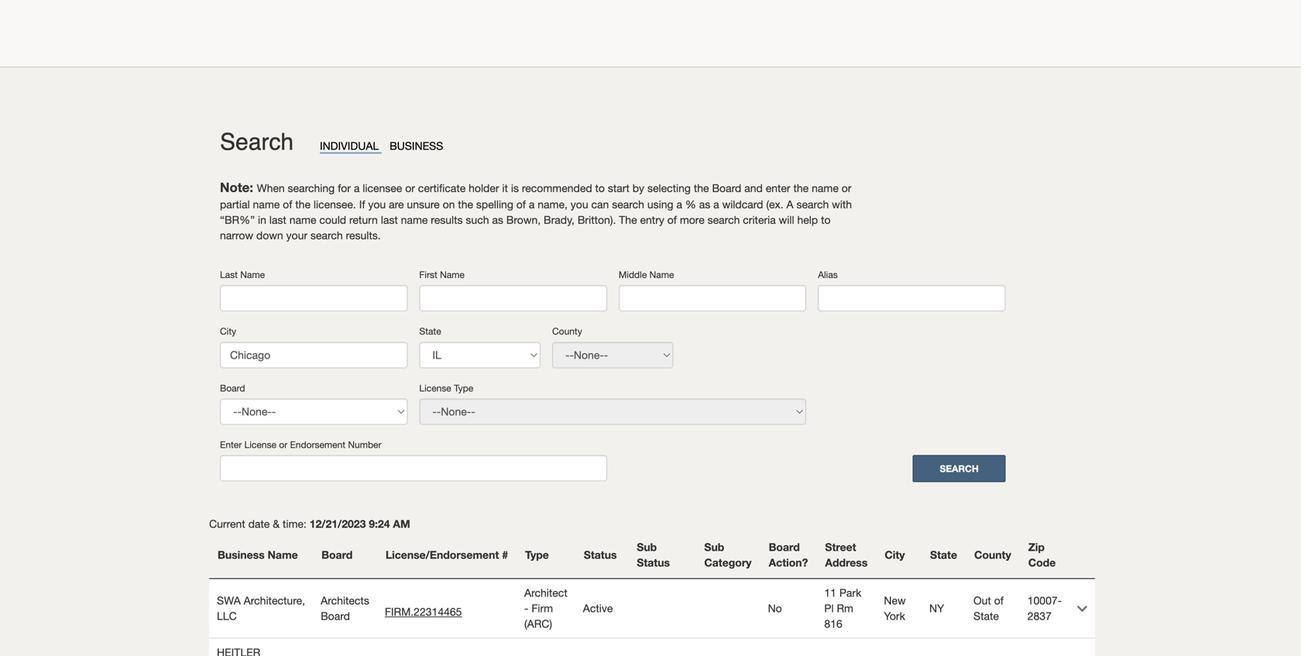 Task type: locate. For each thing, give the bounding box(es) containing it.
last down are on the left of the page
[[381, 213, 398, 226]]

0 horizontal spatial to
[[595, 182, 605, 194]]

sub up the category
[[704, 541, 725, 554]]

row down 'sub status'
[[209, 579, 1095, 638]]

0 vertical spatial city
[[220, 326, 236, 337]]

2 you from the left
[[571, 198, 588, 211]]

search
[[220, 129, 294, 155]]

results.
[[346, 229, 381, 242]]

2 row from the top
[[209, 579, 1095, 638]]

None button
[[913, 455, 1006, 482]]

to right "help"
[[821, 213, 831, 226]]

First Name text field
[[419, 285, 607, 312]]

board inside architects board
[[321, 610, 350, 622]]

2 horizontal spatial or
[[842, 182, 852, 194]]

the
[[694, 182, 709, 194], [794, 182, 809, 194], [295, 198, 311, 211], [458, 198, 473, 211]]

architect
[[524, 586, 568, 599]]

board inside the when searching for a licensee or certificate holder it is recommended to start by selecting the board and enter the name or partial name of the licensee. if you are unsure on the spelling of a name, you can search using a % as a wildcard (ex.  a search with "br%" in last name could return last name results such as brown, brady, britton). the entry of more search criteria will help to narrow down your search results.
[[712, 182, 742, 194]]

city down last
[[220, 326, 236, 337]]

sub category: activate to sort column ascending element
[[696, 532, 760, 579]]

0 horizontal spatial business
[[218, 548, 265, 561]]

board up wildcard
[[712, 182, 742, 194]]

0 horizontal spatial type
[[454, 382, 473, 393]]

when searching for a licensee or certificate holder it is recommended to start by selecting the board and enter the name or partial name of the licensee. if you are unsure on the spelling of a name, you can search using a % as a wildcard (ex.  a search with "br%" in last name could return last name results such as brown, brady, britton). the entry of more search criteria will help to narrow down your search results.
[[220, 182, 852, 242]]

1 vertical spatial city
[[885, 548, 905, 561]]

county: activate to sort column ascending element
[[966, 532, 1020, 579]]

partial
[[220, 198, 250, 211]]

architect - firm (arc)
[[524, 586, 568, 630]]

0 vertical spatial state
[[419, 326, 441, 337]]

2 horizontal spatial state
[[974, 610, 999, 622]]

2 vertical spatial state
[[974, 610, 999, 622]]

zip
[[1028, 541, 1045, 554]]

business inside row
[[218, 548, 265, 561]]

1 horizontal spatial you
[[571, 198, 588, 211]]

with
[[832, 198, 852, 211]]

county
[[552, 326, 582, 337], [974, 548, 1011, 561]]

row up active
[[209, 532, 1095, 579]]

1 horizontal spatial city
[[885, 548, 905, 561]]

as down the spelling
[[492, 213, 503, 226]]

firm.22314465
[[385, 605, 462, 618]]

1 row from the top
[[209, 532, 1095, 579]]

1 sub from the left
[[637, 541, 657, 554]]

1 vertical spatial type
[[525, 548, 549, 561]]

or up with
[[842, 182, 852, 194]]

type inside row
[[525, 548, 549, 561]]

name right first
[[440, 269, 465, 280]]

board inside board action?
[[769, 541, 800, 554]]

of right out
[[994, 594, 1004, 607]]

1 horizontal spatial status
[[637, 556, 670, 569]]

as right %
[[699, 198, 711, 211]]

state: activate to sort column ascending element
[[922, 532, 966, 579]]

1 vertical spatial business
[[218, 548, 265, 561]]

license/endorsement #: activate to sort column ascending element
[[377, 532, 517, 579]]

licensee.
[[314, 198, 356, 211]]

last
[[269, 213, 286, 226], [381, 213, 398, 226]]

name right middle
[[650, 269, 674, 280]]

%
[[685, 198, 696, 211]]

type
[[454, 382, 473, 393], [525, 548, 549, 561]]

the up a
[[794, 182, 809, 194]]

1 horizontal spatial county
[[974, 548, 1011, 561]]

or
[[405, 182, 415, 194], [842, 182, 852, 194], [279, 439, 287, 450]]

you right if
[[368, 198, 386, 211]]

status
[[584, 548, 617, 561], [637, 556, 670, 569]]

holder
[[469, 182, 499, 194]]

such
[[466, 213, 489, 226]]

the
[[619, 213, 637, 226]]

(ex.
[[766, 198, 784, 211]]

a
[[354, 182, 360, 194], [529, 198, 535, 211], [677, 198, 682, 211], [714, 198, 719, 211]]

name up in
[[253, 198, 280, 211]]

1 horizontal spatial to
[[821, 213, 831, 226]]

0 horizontal spatial you
[[368, 198, 386, 211]]

name down &
[[268, 548, 298, 561]]

1 horizontal spatial state
[[930, 548, 957, 561]]

state down first
[[419, 326, 441, 337]]

0 horizontal spatial city
[[220, 326, 236, 337]]

architecture,
[[244, 594, 305, 607]]

3 row from the top
[[209, 638, 1095, 656]]

license/endorsement
[[386, 548, 499, 561]]

of up brown,
[[516, 198, 526, 211]]

of
[[283, 198, 292, 211], [516, 198, 526, 211], [668, 213, 677, 226], [994, 594, 1004, 607]]

sub for sub category
[[704, 541, 725, 554]]

1 horizontal spatial as
[[699, 198, 711, 211]]

sub inside sub category
[[704, 541, 725, 554]]

0 vertical spatial as
[[699, 198, 711, 211]]

zip code
[[1028, 541, 1056, 569]]

0 vertical spatial county
[[552, 326, 582, 337]]

category
[[704, 556, 752, 569]]

will
[[779, 213, 794, 226]]

or up unsure
[[405, 182, 415, 194]]

code
[[1028, 556, 1056, 569]]

2 last from the left
[[381, 213, 398, 226]]

of inside out of state
[[994, 594, 1004, 607]]

firm
[[532, 602, 553, 615]]

board up action?
[[769, 541, 800, 554]]

search up "the"
[[612, 198, 644, 211]]

1 you from the left
[[368, 198, 386, 211]]

1 horizontal spatial business
[[390, 139, 443, 152]]

to up the 'can'
[[595, 182, 605, 194]]

status: activate to sort column ascending element
[[575, 532, 628, 579]]

0 horizontal spatial license
[[244, 439, 276, 450]]

last name
[[220, 269, 265, 280]]

name for last name
[[240, 269, 265, 280]]

brady,
[[544, 213, 575, 226]]

state
[[419, 326, 441, 337], [930, 548, 957, 561], [974, 610, 999, 622]]

1 horizontal spatial sub
[[704, 541, 725, 554]]

grid
[[209, 532, 1095, 656]]

state down out
[[974, 610, 999, 622]]

britton).
[[578, 213, 616, 226]]

search
[[612, 198, 644, 211], [797, 198, 829, 211], [708, 213, 740, 226], [311, 229, 343, 242]]

0 horizontal spatial county
[[552, 326, 582, 337]]

or left endorsement
[[279, 439, 287, 450]]

sub
[[637, 541, 657, 554], [704, 541, 725, 554]]

sub inside 'sub status'
[[637, 541, 657, 554]]

narrow
[[220, 229, 253, 242]]

name
[[812, 182, 839, 194], [253, 198, 280, 211], [289, 213, 316, 226], [401, 213, 428, 226]]

licensee
[[363, 182, 402, 194]]

1 vertical spatial state
[[930, 548, 957, 561]]

wildcard
[[722, 198, 763, 211]]

as
[[699, 198, 711, 211], [492, 213, 503, 226]]

row down active
[[209, 638, 1095, 656]]

status right status: activate to sort column ascending element
[[637, 556, 670, 569]]

county left zip
[[974, 548, 1011, 561]]

0 horizontal spatial or
[[279, 439, 287, 450]]

city inside row
[[885, 548, 905, 561]]

1 vertical spatial license
[[244, 439, 276, 450]]

entry
[[640, 213, 665, 226]]

0 horizontal spatial sub
[[637, 541, 657, 554]]

0 vertical spatial to
[[595, 182, 605, 194]]

0 horizontal spatial state
[[419, 326, 441, 337]]

business down current in the left bottom of the page
[[218, 548, 265, 561]]

you left the 'can'
[[571, 198, 588, 211]]

business up certificate
[[390, 139, 443, 152]]

row
[[209, 532, 1095, 579], [209, 579, 1095, 638], [209, 638, 1095, 656]]

the right on at the left top of the page
[[458, 198, 473, 211]]

1 vertical spatial as
[[492, 213, 503, 226]]

11
[[824, 586, 837, 599]]

1 horizontal spatial type
[[525, 548, 549, 561]]

board down 'architects'
[[321, 610, 350, 622]]

city up new
[[885, 548, 905, 561]]

new york
[[884, 594, 906, 622]]

enter
[[766, 182, 791, 194]]

1 vertical spatial county
[[974, 548, 1011, 561]]

search up "help"
[[797, 198, 829, 211]]

sub right status: activate to sort column ascending element
[[637, 541, 657, 554]]

business link
[[390, 139, 443, 152]]

name right last
[[240, 269, 265, 280]]

sub category
[[704, 541, 752, 569]]

and
[[745, 182, 763, 194]]

10007- 2837
[[1028, 594, 1062, 622]]

11 park pl rm 816
[[824, 586, 862, 630]]

0 vertical spatial type
[[454, 382, 473, 393]]

status left 'sub status'
[[584, 548, 617, 561]]

name inside business name: activate to sort column ascending element
[[268, 548, 298, 561]]

1 horizontal spatial last
[[381, 213, 398, 226]]

it
[[502, 182, 508, 194]]

new
[[884, 594, 906, 607]]

county down first name text field
[[552, 326, 582, 337]]

business
[[390, 139, 443, 152], [218, 548, 265, 561]]

"br%"
[[220, 213, 255, 226]]

2 sub from the left
[[704, 541, 725, 554]]

rm
[[837, 602, 854, 615]]

you
[[368, 198, 386, 211], [571, 198, 588, 211]]

1 horizontal spatial license
[[419, 382, 451, 393]]

board
[[712, 182, 742, 194], [220, 382, 245, 393], [769, 541, 800, 554], [322, 548, 353, 561], [321, 610, 350, 622]]

a right for
[[354, 182, 360, 194]]

state right the city: activate to sort column ascending element
[[930, 548, 957, 561]]

last right in
[[269, 213, 286, 226]]

license type
[[419, 382, 473, 393]]

0 horizontal spatial last
[[269, 213, 286, 226]]

swa
[[217, 594, 241, 607]]

0 vertical spatial license
[[419, 382, 451, 393]]

business name: activate to sort column ascending element
[[209, 532, 313, 579]]

1 horizontal spatial or
[[405, 182, 415, 194]]

1 last from the left
[[269, 213, 286, 226]]

sub for sub status
[[637, 541, 657, 554]]



Task type: describe. For each thing, give the bounding box(es) containing it.
park
[[840, 586, 862, 599]]

(arc)
[[524, 617, 552, 630]]

action?
[[769, 556, 808, 569]]

a up brown,
[[529, 198, 535, 211]]

row containing sub status
[[209, 532, 1095, 579]]

current date & time: 12/21/2023 9:24 am
[[209, 517, 410, 530]]

swa architecture, llc
[[217, 594, 305, 622]]

out
[[974, 594, 991, 607]]

out of state
[[974, 594, 1004, 622]]

enter
[[220, 439, 242, 450]]

could
[[319, 213, 346, 226]]

a left %
[[677, 198, 682, 211]]

by
[[633, 182, 645, 194]]

#
[[502, 548, 508, 561]]

results
[[431, 213, 463, 226]]

help
[[797, 213, 818, 226]]

9:24
[[369, 517, 390, 530]]

ny
[[930, 602, 944, 615]]

name for business name
[[268, 548, 298, 561]]

name,
[[538, 198, 568, 211]]

is
[[511, 182, 519, 194]]

816
[[824, 617, 843, 630]]

Alias text field
[[818, 285, 1006, 312]]

am
[[393, 517, 410, 530]]

individual
[[320, 139, 379, 152]]

unsure
[[407, 198, 440, 211]]

search down could
[[311, 229, 343, 242]]

10007-
[[1028, 594, 1062, 607]]

endorsement
[[290, 439, 346, 450]]

name down unsure
[[401, 213, 428, 226]]

of down using
[[668, 213, 677, 226]]

sub status
[[637, 541, 670, 569]]

selecting
[[648, 182, 691, 194]]

recommended
[[522, 182, 592, 194]]

can
[[591, 198, 609, 211]]

name for middle name
[[650, 269, 674, 280]]

first name
[[419, 269, 465, 280]]

in
[[258, 213, 266, 226]]

address
[[825, 556, 868, 569]]

12/21/2023
[[310, 517, 366, 530]]

City text field
[[220, 342, 408, 368]]

street address
[[825, 541, 868, 569]]

no
[[768, 602, 782, 615]]

street address: activate to sort column ascending element
[[817, 532, 876, 579]]

date
[[248, 517, 270, 530]]

0 vertical spatial business
[[390, 139, 443, 152]]

spelling
[[476, 198, 513, 211]]

row containing architect - firm (arc)
[[209, 579, 1095, 638]]

searching
[[288, 182, 335, 194]]

time:
[[283, 517, 307, 530]]

grid containing sub status
[[209, 532, 1095, 656]]

sub status: activate to sort column ascending element
[[628, 532, 696, 579]]

board action?
[[769, 541, 808, 569]]

zip code: activate to sort column ascending element
[[1020, 532, 1070, 579]]

down
[[256, 229, 283, 242]]

architects
[[321, 594, 369, 607]]

active
[[583, 602, 613, 615]]

0 horizontal spatial status
[[584, 548, 617, 561]]

county inside row
[[974, 548, 1011, 561]]

the up %
[[694, 182, 709, 194]]

for
[[338, 182, 351, 194]]

when
[[257, 182, 285, 194]]

brown,
[[506, 213, 541, 226]]

business name
[[218, 548, 298, 561]]

york
[[884, 610, 905, 622]]

board up enter
[[220, 382, 245, 393]]

start
[[608, 182, 630, 194]]

on
[[443, 198, 455, 211]]

using
[[647, 198, 674, 211]]

Last Name text field
[[220, 285, 408, 312]]

more
[[680, 213, 705, 226]]

Middle Name text field
[[619, 285, 807, 312]]

name for first name
[[440, 269, 465, 280]]

board: activate to sort column ascending element
[[313, 532, 377, 579]]

type: activate to sort column ascending element
[[517, 532, 575, 579]]

city: activate to sort column ascending element
[[876, 532, 922, 579]]

0 horizontal spatial as
[[492, 213, 503, 226]]

llc
[[217, 610, 237, 622]]

a right %
[[714, 198, 719, 211]]

name up with
[[812, 182, 839, 194]]

return
[[349, 213, 378, 226]]

current
[[209, 517, 245, 530]]

last
[[220, 269, 238, 280]]

1 vertical spatial to
[[821, 213, 831, 226]]

state inside out of state
[[974, 610, 999, 622]]

criteria
[[743, 213, 776, 226]]

&nbsp; element
[[1070, 532, 1095, 579]]

of down the when
[[283, 198, 292, 211]]

certificate
[[418, 182, 466, 194]]

enter license or endorsement number
[[220, 439, 382, 450]]

board down 12/21/2023
[[322, 548, 353, 561]]

-
[[524, 602, 529, 615]]

license/endorsement #
[[386, 548, 508, 561]]

&
[[273, 517, 280, 530]]

your
[[286, 229, 308, 242]]

pl
[[824, 602, 834, 615]]

middle name
[[619, 269, 674, 280]]

the down searching
[[295, 198, 311, 211]]

board action?: activate to sort column ascending element
[[760, 532, 817, 579]]

Enter License or Endorsement Number text field
[[220, 455, 607, 481]]

alias
[[818, 269, 838, 280]]

street
[[825, 541, 856, 554]]

2837
[[1028, 610, 1052, 622]]

name up your
[[289, 213, 316, 226]]

number
[[348, 439, 382, 450]]

are
[[389, 198, 404, 211]]

individual link
[[320, 139, 382, 154]]

search down wildcard
[[708, 213, 740, 226]]



Task type: vqa. For each thing, say whether or not it's contained in the screenshot.
first THE ARE from the bottom of the page
no



